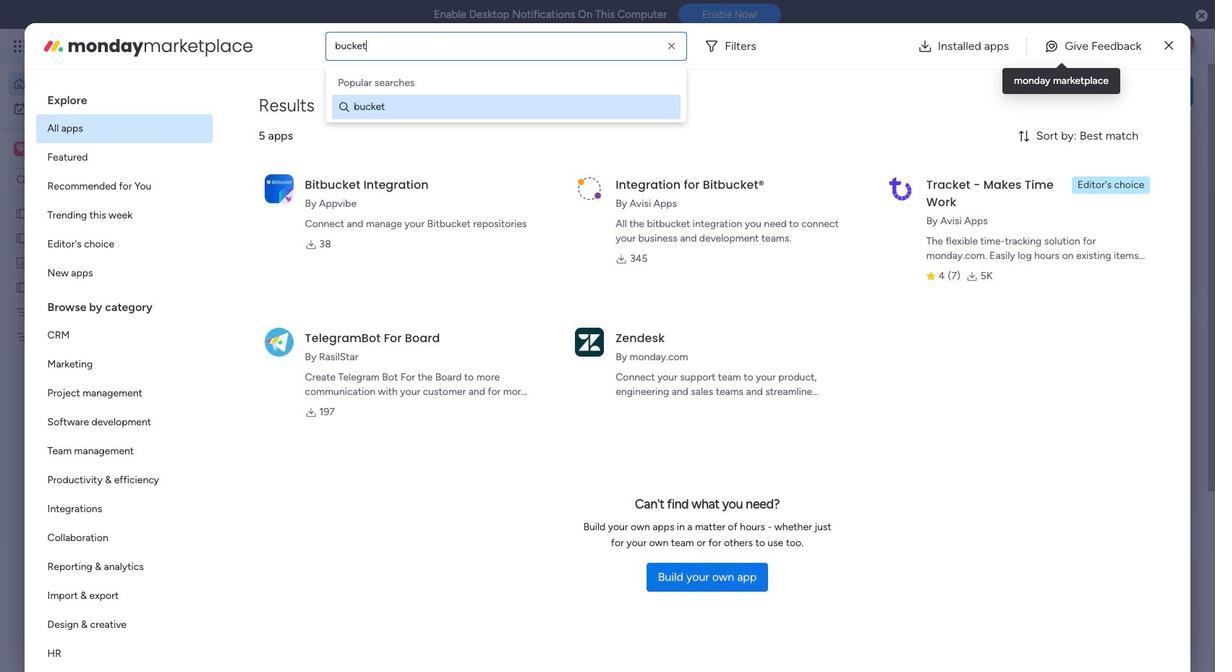 Task type: describe. For each thing, give the bounding box(es) containing it.
notifications image
[[959, 39, 973, 54]]

terry turtle image
[[1175, 35, 1198, 58]]

quick search results list box
[[224, 164, 942, 533]]

update feed image
[[991, 39, 1005, 54]]

search everything image
[[1090, 39, 1104, 54]]

select product image
[[13, 39, 27, 54]]

help image
[[1122, 39, 1136, 54]]

1 public board image from the top
[[15, 206, 29, 220]]

dapulse x slim image
[[1165, 37, 1174, 55]]

invite members image
[[1022, 39, 1037, 54]]

2 heading from the top
[[36, 288, 212, 321]]

workspace image
[[16, 141, 26, 157]]

dapulse close image
[[1196, 9, 1208, 23]]

see plans image
[[240, 38, 253, 54]]

circle o image
[[999, 239, 1008, 249]]

v2 bolt switch image
[[1101, 83, 1110, 99]]

v2 user feedback image
[[989, 83, 999, 99]]

1 heading from the top
[[36, 81, 212, 114]]

help center element
[[977, 626, 1194, 672]]



Task type: locate. For each thing, give the bounding box(es) containing it.
0 horizontal spatial monday marketplace image
[[42, 34, 65, 58]]

workspace image
[[14, 141, 28, 157]]

2 public board image from the top
[[15, 280, 29, 294]]

check circle image
[[999, 183, 1008, 194]]

1 vertical spatial heading
[[36, 288, 212, 321]]

Dropdown input text field
[[335, 40, 368, 52]]

0 vertical spatial public board image
[[15, 206, 29, 220]]

dapulse x slim image
[[1172, 134, 1190, 151]]

1 horizontal spatial monday marketplace image
[[1054, 39, 1069, 54]]

option
[[9, 72, 176, 96], [9, 97, 176, 120], [36, 114, 212, 143], [36, 143, 212, 172], [36, 172, 212, 201], [0, 200, 185, 203], [36, 201, 212, 230], [36, 230, 212, 259], [36, 259, 212, 288], [36, 321, 212, 350], [36, 350, 212, 379], [36, 379, 212, 408], [36, 408, 212, 437], [36, 437, 212, 466], [36, 466, 212, 495], [36, 495, 212, 524], [36, 524, 212, 553], [36, 553, 212, 582], [36, 582, 212, 611], [36, 611, 212, 640], [36, 640, 212, 669]]

Search in workspace field
[[30, 172, 121, 188]]

getting started element
[[977, 556, 1194, 614]]

2 image
[[1001, 30, 1014, 46]]

app logo image
[[265, 174, 293, 203], [575, 174, 604, 203], [886, 174, 915, 203], [265, 328, 293, 357], [575, 328, 604, 357]]

1 image
[[970, 30, 983, 46]]

public board image
[[15, 231, 29, 245]]

public board image down public dashboard icon
[[15, 280, 29, 294]]

public dashboard image
[[15, 255, 29, 269]]

public board image
[[15, 206, 29, 220], [15, 280, 29, 294]]

monday marketplace image right the select product icon
[[42, 34, 65, 58]]

workspace selection element
[[14, 140, 121, 159]]

heading
[[36, 81, 212, 114], [36, 288, 212, 321]]

1 vertical spatial public board image
[[15, 280, 29, 294]]

0 vertical spatial heading
[[36, 81, 212, 114]]

monday marketplace image right invite members "image" on the right top of page
[[1054, 39, 1069, 54]]

public board image up public board image
[[15, 206, 29, 220]]

monday marketplace image
[[42, 34, 65, 58], [1054, 39, 1069, 54]]

list box
[[36, 81, 212, 672], [0, 198, 185, 544]]



Task type: vqa. For each thing, say whether or not it's contained in the screenshot.
FULL
no



